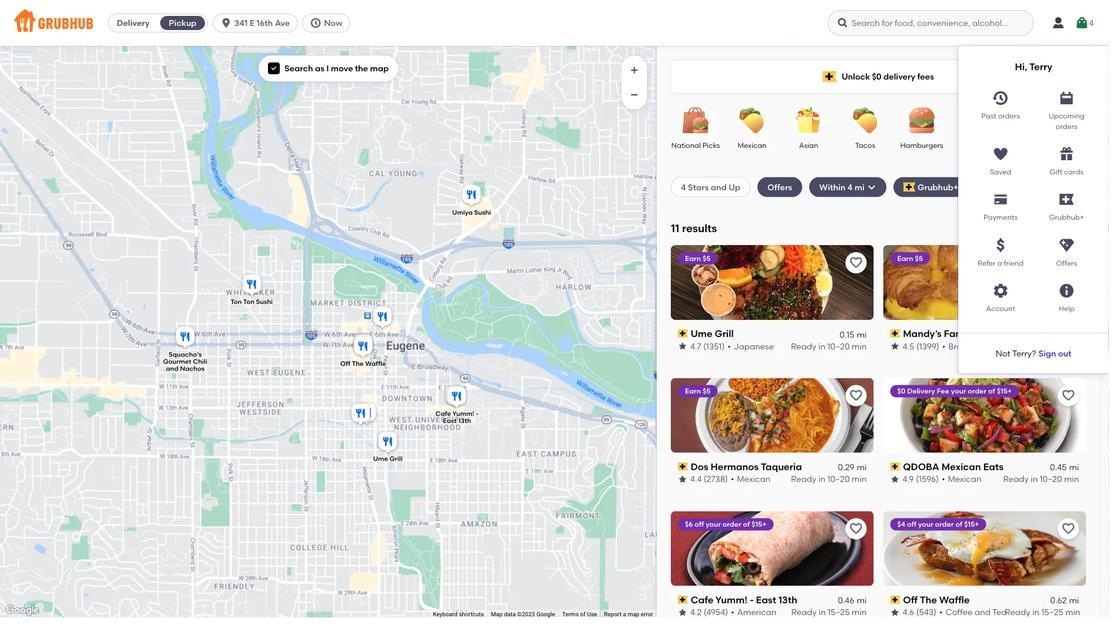 Task type: locate. For each thing, give the bounding box(es) containing it.
subscription pass image for ume grill
[[678, 329, 689, 338]]

svg image
[[1075, 16, 1090, 30], [867, 182, 877, 192], [993, 237, 1009, 253], [1059, 237, 1075, 253], [993, 283, 1009, 299], [1059, 283, 1075, 299]]

grubhub+
[[918, 182, 959, 192], [1050, 213, 1085, 222]]

0 horizontal spatial grubhub plus flag logo image
[[823, 71, 837, 82]]

1 vertical spatial coffee
[[946, 607, 973, 617]]

1 off from the left
[[695, 520, 704, 529]]

0.29 mi
[[838, 462, 867, 472]]

gift cards
[[1050, 168, 1084, 176]]

$0
[[872, 72, 882, 82], [898, 387, 906, 396]]

1 horizontal spatial grubhub plus flag logo image
[[904, 182, 916, 192]]

delivery left fee
[[908, 387, 936, 396]]

star icon image left 4.6
[[891, 608, 900, 617]]

0 horizontal spatial offers
[[768, 182, 793, 192]]

terms of use link
[[562, 611, 597, 618]]

ume grill down mandy's family restaurant 'image'
[[373, 455, 403, 463]]

within
[[820, 182, 846, 192]]

star icon image for mandy's family restaurant
[[891, 342, 900, 351]]

map
[[370, 63, 389, 73], [628, 611, 640, 618]]

0.15 mi
[[840, 329, 867, 339]]

min down 0.29 mi
[[852, 474, 867, 484]]

• for family
[[943, 341, 946, 351]]

ready in 10–20 min down 0.29 at the right of the page
[[791, 474, 867, 484]]

2 horizontal spatial order
[[968, 387, 987, 396]]

0 vertical spatial subscription pass image
[[678, 329, 689, 338]]

svg image inside saved link
[[993, 146, 1009, 162]]

0 vertical spatial sushi
[[474, 208, 491, 216]]

15–25 down the 0.62
[[1042, 607, 1064, 617]]

and inside coffee and tea
[[1098, 141, 1110, 149]]

your right $6
[[706, 520, 721, 529]]

your right fee
[[951, 387, 967, 396]]

ume grill logo image
[[671, 245, 874, 320]]

off the waffle
[[341, 360, 386, 368], [903, 594, 970, 606]]

the up (543)
[[920, 594, 937, 606]]

save this restaurant button for cafe yumm! - east 13th
[[846, 518, 867, 540]]

0 horizontal spatial ume
[[373, 455, 388, 463]]

orders right past
[[999, 112, 1020, 120]]

mi right within
[[855, 182, 865, 192]]

0 horizontal spatial $0
[[872, 72, 882, 82]]

1 horizontal spatial 13th
[[779, 594, 798, 606]]

svg image inside 341 e 16th ave button
[[220, 17, 232, 29]]

mandy's
[[903, 328, 942, 339]]

offers
[[768, 182, 793, 192], [1057, 259, 1078, 267]]

offers link
[[1034, 232, 1100, 268]]

0 vertical spatial tea
[[1086, 151, 1098, 160]]

0 vertical spatial orders
[[999, 112, 1020, 120]]

0 horizontal spatial a
[[623, 611, 627, 618]]

0 vertical spatial map
[[370, 63, 389, 73]]

svg image for now
[[310, 17, 322, 29]]

subscription pass image
[[678, 329, 689, 338], [891, 596, 901, 604]]

ume
[[691, 328, 713, 339], [373, 455, 388, 463]]

13th down "cafe yumm! - east 13th" icon
[[458, 417, 471, 425]]

order right $4
[[936, 520, 954, 529]]

- right "cafe yumm! - east 13th" icon
[[476, 410, 479, 418]]

ready in 15–25 min for off the waffle
[[1005, 607, 1081, 617]]

mandy's family restaurant logo image
[[884, 245, 1087, 320]]

refer
[[978, 259, 996, 267]]

0 horizontal spatial off
[[341, 360, 351, 368]]

2 save this restaurant image from the top
[[849, 389, 864, 403]]

1 • mexican from the left
[[731, 474, 771, 484]]

• mexican for hermanos
[[731, 474, 771, 484]]

off for cafe
[[695, 520, 704, 529]]

$0 right unlock
[[872, 72, 882, 82]]

grubhub plus flag logo image down (11:01am)
[[1060, 194, 1074, 205]]

min for mandy's family restaurant
[[1065, 341, 1080, 351]]

0 vertical spatial ume grill
[[691, 328, 734, 339]]

16th
[[257, 18, 273, 28]]

1 horizontal spatial off the waffle
[[903, 594, 970, 606]]

0 vertical spatial off
[[341, 360, 351, 368]]

1 horizontal spatial -
[[750, 594, 754, 606]]

terry right not
[[1013, 348, 1032, 358]]

1 vertical spatial ume grill
[[373, 455, 403, 463]]

ready in 15–25 min for mandy's family restaurant
[[1004, 341, 1080, 351]]

off right $6
[[695, 520, 704, 529]]

1 horizontal spatial $15+
[[965, 520, 980, 529]]

cafe yumm! - east 13th inside map region
[[436, 410, 479, 425]]

0 horizontal spatial off
[[695, 520, 704, 529]]

in for dos hermanos taqueria
[[819, 474, 826, 484]]

svg image inside the help 'button'
[[1059, 283, 1075, 299]]

in
[[819, 341, 826, 351], [1032, 341, 1039, 351], [819, 474, 826, 484], [1031, 474, 1038, 484], [819, 607, 826, 617], [1033, 607, 1040, 617]]

a right report
[[623, 611, 627, 618]]

squacho's gourmet chili and nachos image
[[174, 325, 197, 351]]

save this restaurant button for off the waffle
[[1058, 518, 1080, 540]]

off the waffle inside map region
[[341, 360, 386, 368]]

1 vertical spatial ume
[[373, 455, 388, 463]]

-
[[476, 410, 479, 418], [750, 594, 754, 606]]

fees
[[918, 72, 934, 82]]

min for dos hermanos taqueria
[[852, 474, 867, 484]]

svg image for search as i move the map
[[270, 65, 278, 72]]

ready in 15–25 min down 0.25
[[1004, 341, 1080, 351]]

$6
[[685, 520, 693, 529]]

min down 0.15 mi
[[852, 341, 867, 351]]

grubhub+ down hamburgers
[[918, 182, 959, 192]]

svg image up gift cards
[[1059, 146, 1075, 162]]

report a map error link
[[604, 611, 654, 618]]

open
[[986, 182, 1008, 192]]

of right $6
[[743, 520, 750, 529]]

13th down cafe yumm! - east 13th logo
[[779, 594, 798, 606]]

0 horizontal spatial cafe
[[436, 410, 451, 418]]

min down 0.62 mi
[[1066, 607, 1081, 617]]

mi right 0.46
[[857, 595, 867, 605]]

svg image up past orders
[[993, 90, 1009, 106]]

0 vertical spatial coffee
[[1073, 141, 1096, 149]]

star icon image left 4.9
[[891, 475, 900, 484]]

payments
[[984, 213, 1018, 222]]

svg image inside refer a friend button
[[993, 237, 1009, 253]]

earn $5 for dos
[[685, 387, 711, 396]]

1 vertical spatial offers
[[1057, 259, 1078, 267]]

star icon image left the 4.7
[[678, 342, 688, 351]]

1 horizontal spatial offers
[[1057, 259, 1078, 267]]

umiya
[[452, 208, 473, 216]]

0.62 mi
[[1051, 595, 1080, 605]]

orders
[[999, 112, 1020, 120], [1056, 122, 1078, 130]]

svg image inside 4 button
[[1075, 16, 1090, 30]]

2 off from the left
[[908, 520, 917, 529]]

earn $5 for ume
[[685, 254, 711, 262]]

account
[[987, 304, 1016, 313]]

save this restaurant image for cafe yumm! - east 13th
[[849, 522, 864, 536]]

0 horizontal spatial $15+
[[752, 520, 767, 529]]

grubhub plus flag logo image
[[823, 71, 837, 82], [904, 182, 916, 192], [1060, 194, 1074, 205]]

ume grill up '(1351)'
[[691, 328, 734, 339]]

• down qdoba mexican eats
[[942, 474, 945, 484]]

1 save this restaurant image from the top
[[849, 256, 864, 270]]

order for off the waffle
[[936, 520, 954, 529]]

0 horizontal spatial order
[[723, 520, 742, 529]]

ume down mandy's family restaurant 'image'
[[373, 455, 388, 463]]

svg image right ave
[[310, 17, 322, 29]]

svg image left search
[[270, 65, 278, 72]]

0 vertical spatial ume
[[691, 328, 713, 339]]

a right the "refer"
[[998, 259, 1003, 267]]

google
[[537, 611, 555, 618]]

1 horizontal spatial tea
[[1086, 151, 1098, 160]]

1 vertical spatial sushi
[[256, 298, 273, 306]]

0 horizontal spatial tea
[[993, 607, 1007, 617]]

ready in 10–20 min for ume grill
[[791, 341, 867, 351]]

$4 off your order of $15+
[[898, 520, 980, 529]]

off the waffle down the bagel sphere (downtown) icon
[[341, 360, 386, 368]]

0 horizontal spatial waffle
[[365, 360, 386, 368]]

terry right hi, at the right top
[[1030, 61, 1053, 72]]

in for cafe yumm! - east 13th
[[819, 607, 826, 617]]

• mexican down qdoba mexican eats
[[942, 474, 982, 484]]

• mexican down dos hermanos taqueria
[[731, 474, 771, 484]]

mi right 0.25
[[1070, 329, 1080, 339]]

(1399)
[[917, 341, 940, 351]]

$15+
[[997, 387, 1012, 396], [752, 520, 767, 529], [965, 520, 980, 529]]

order right fee
[[968, 387, 987, 396]]

subscription pass image for dos hermanos taqueria
[[678, 463, 689, 471]]

delivery
[[117, 18, 150, 28], [908, 387, 936, 396]]

star icon image for cafe yumm! - east 13th
[[678, 608, 688, 617]]

10–20
[[828, 341, 850, 351], [828, 474, 850, 484], [1040, 474, 1063, 484]]

delivery inside button
[[117, 18, 150, 28]]

0 horizontal spatial ume grill
[[373, 455, 403, 463]]

a
[[998, 259, 1003, 267], [623, 611, 627, 618]]

squacho's
[[169, 350, 202, 358]]

save this restaurant image
[[1062, 256, 1076, 270], [1062, 389, 1076, 403], [849, 522, 864, 536], [1062, 522, 1076, 536]]

1 horizontal spatial coffee
[[1073, 141, 1096, 149]]

the down the bagel sphere (downtown) icon
[[352, 360, 364, 368]]

save this restaurant image
[[849, 256, 864, 270], [849, 389, 864, 403]]

east up american
[[756, 594, 777, 606]]

your for off the waffle
[[919, 520, 934, 529]]

svg image inside past orders 'link'
[[993, 90, 1009, 106]]

waffle down the bagel sphere (downtown) icon
[[365, 360, 386, 368]]

ume grill
[[691, 328, 734, 339], [373, 455, 403, 463]]

min for cafe yumm! - east 13th
[[852, 607, 867, 617]]

coffee
[[1073, 141, 1096, 149], [946, 607, 973, 617]]

min down 0.45 mi
[[1065, 474, 1080, 484]]

proceed to checkout button
[[845, 410, 1003, 432]]

sushi
[[474, 208, 491, 216], [256, 298, 273, 306]]

chili
[[193, 358, 207, 366]]

save this restaurant image for off the waffle
[[1062, 522, 1076, 536]]

1 horizontal spatial ume
[[691, 328, 713, 339]]

1 vertical spatial off the waffle
[[903, 594, 970, 606]]

now up search as i move the map
[[324, 18, 343, 28]]

star icon image for ume grill
[[678, 342, 688, 351]]

subscription pass image
[[891, 329, 901, 338], [678, 463, 689, 471], [891, 463, 901, 471], [678, 596, 689, 604]]

1 vertical spatial cafe
[[691, 594, 714, 606]]

svg image for 4
[[1075, 16, 1090, 30]]

0 vertical spatial $0
[[872, 72, 882, 82]]

off right $4
[[908, 520, 917, 529]]

0 horizontal spatial • mexican
[[731, 474, 771, 484]]

0 vertical spatial cafe
[[436, 410, 451, 418]]

svg image inside the now button
[[310, 17, 322, 29]]

$15+ for off the waffle
[[965, 520, 980, 529]]

svg image left 4 button
[[1052, 16, 1066, 30]]

grubhub+ inside grubhub+ button
[[1050, 213, 1085, 222]]

1 vertical spatial a
[[623, 611, 627, 618]]

1 ton from the left
[[231, 298, 242, 306]]

map right the on the top of the page
[[370, 63, 389, 73]]

svg image inside gift cards link
[[1059, 146, 1075, 162]]

2 • mexican from the left
[[942, 474, 982, 484]]

proceed
[[881, 416, 915, 426]]

4.6 (543)
[[903, 607, 937, 617]]

1 horizontal spatial grill
[[715, 328, 734, 339]]

hamburgers image
[[902, 107, 943, 133]]

1 vertical spatial delivery
[[908, 387, 936, 396]]

subscription pass image for off the waffle
[[891, 596, 901, 604]]

qdoba mexican eats
[[903, 461, 1004, 472]]

ready in 15–25 min down the 0.62
[[1005, 607, 1081, 617]]

0 vertical spatial 13th
[[458, 417, 471, 425]]

1 vertical spatial orders
[[1056, 122, 1078, 130]]

google image
[[3, 603, 42, 618]]

mi for taqueria
[[857, 462, 867, 472]]

keyboard shortcuts
[[433, 611, 484, 618]]

i
[[327, 63, 329, 73]]

save this restaurant image for dos hermanos taqueria
[[849, 389, 864, 403]]

of
[[989, 387, 996, 396], [743, 520, 750, 529], [956, 520, 963, 529], [580, 611, 586, 618]]

1 horizontal spatial off
[[903, 594, 918, 606]]

mi right 0.29 at the right of the page
[[857, 462, 867, 472]]

• right '(1351)'
[[728, 341, 731, 351]]

orders inside upcoming orders
[[1056, 122, 1078, 130]]

fast food image
[[1015, 107, 1056, 133]]

svg image up saved
[[993, 146, 1009, 162]]

1 vertical spatial off
[[903, 594, 918, 606]]

• right the (1399)
[[943, 341, 946, 351]]

4 stars and up
[[681, 182, 741, 192]]

a for friend
[[998, 259, 1003, 267]]

mi for waffle
[[1070, 595, 1080, 605]]

ready for cafe yumm! - east 13th
[[792, 607, 817, 617]]

orders inside 'link'
[[999, 112, 1020, 120]]

off inside map region
[[341, 360, 351, 368]]

off the waffle up (543)
[[903, 594, 970, 606]]

earn $5
[[685, 254, 711, 262], [898, 254, 923, 262], [685, 387, 711, 396]]

ready in 10–20 min down the 0.45 at the right
[[1004, 474, 1080, 484]]

grubhub plus flag logo image down hamburgers
[[904, 182, 916, 192]]

- inside cafe yumm! - east 13th
[[476, 410, 479, 418]]

2 horizontal spatial 4
[[1090, 18, 1094, 28]]

cafe inside cafe yumm! - east 13th
[[436, 410, 451, 418]]

10–20 down 0.29 at the right of the page
[[828, 474, 850, 484]]

off left "off the waffle" icon
[[341, 360, 351, 368]]

15–25 down 0.46
[[828, 607, 850, 617]]

plus icon image
[[629, 64, 641, 76]]

• mexican for mexican
[[942, 474, 982, 484]]

svg image inside account link
[[993, 283, 1009, 299]]

1 vertical spatial save this restaurant image
[[849, 389, 864, 403]]

earn for dos hermanos taqueria
[[685, 387, 701, 396]]

star icon image left 4.5 at the right bottom
[[891, 342, 900, 351]]

1 horizontal spatial ton
[[243, 298, 255, 306]]

sign out button
[[1039, 343, 1072, 364]]

0 horizontal spatial orders
[[999, 112, 1020, 120]]

10–20 down 0.15
[[828, 341, 850, 351]]

mi for eats
[[1070, 462, 1080, 472]]

dos
[[691, 461, 709, 472]]

mi right the 0.45 at the right
[[1070, 462, 1080, 472]]

1 horizontal spatial waffle
[[940, 594, 970, 606]]

$5 for dos
[[703, 387, 711, 396]]

cafe yumm! - pearl street image
[[371, 305, 395, 331]]

$15+ for cafe yumm! - east 13th
[[752, 520, 767, 529]]

1 horizontal spatial ume grill
[[691, 328, 734, 339]]

star icon image for dos hermanos taqueria
[[678, 475, 688, 484]]

$0 delivery fee your order of $15+
[[898, 387, 1012, 396]]

star icon image left 4.4
[[678, 475, 688, 484]]

0 horizontal spatial subscription pass image
[[678, 329, 689, 338]]

east down "cafe yumm! - east 13th" icon
[[443, 417, 457, 425]]

15–25 for off the waffle
[[1042, 607, 1064, 617]]

• right (4954)
[[731, 607, 735, 617]]

coffee up cards
[[1073, 141, 1096, 149]]

offers right up on the right
[[768, 182, 793, 192]]

1 vertical spatial grubhub+
[[1050, 213, 1085, 222]]

svg image inside payments link
[[993, 191, 1009, 208]]

341 e 16th ave
[[235, 18, 290, 28]]

Search for food, convenience, alcohol... search field
[[828, 10, 1034, 36]]

your right $4
[[919, 520, 934, 529]]

0 vertical spatial delivery
[[117, 18, 150, 28]]

orders down upcoming
[[1056, 122, 1078, 130]]

10–20 for ume grill
[[828, 341, 850, 351]]

0 horizontal spatial grill
[[390, 455, 403, 463]]

waffle
[[365, 360, 386, 368], [940, 594, 970, 606]]

a for map
[[623, 611, 627, 618]]

2 horizontal spatial grubhub plus flag logo image
[[1060, 194, 1074, 205]]

grubhub+ up offers link
[[1050, 213, 1085, 222]]

15–25 down 0.25
[[1041, 341, 1063, 351]]

subscription pass image for qdoba mexican eats
[[891, 463, 901, 471]]

svg image for past orders
[[993, 90, 1009, 106]]

11
[[671, 222, 680, 235]]

off up 4.6
[[903, 594, 918, 606]]

national picks
[[672, 141, 720, 149]]

4.7 (1351)
[[691, 341, 725, 351]]

map left the error
[[628, 611, 640, 618]]

star icon image for qdoba mexican eats
[[891, 475, 900, 484]]

national picks image
[[675, 107, 717, 133]]

0 horizontal spatial delivery
[[117, 18, 150, 28]]

• for yumm!
[[731, 607, 735, 617]]

a inside button
[[998, 259, 1003, 267]]

ready in 15–25 min down 0.46
[[792, 607, 867, 617]]

eats
[[984, 461, 1004, 472]]

1 horizontal spatial now
[[1010, 182, 1029, 192]]

delivery left pickup button
[[117, 18, 150, 28]]

- up • american
[[750, 594, 754, 606]]

refer a friend
[[978, 259, 1024, 267]]

0 horizontal spatial yumm!
[[453, 410, 474, 418]]

earn
[[685, 254, 701, 262], [898, 254, 914, 262], [685, 387, 701, 396]]

star icon image left 4.2
[[678, 608, 688, 617]]

1 horizontal spatial cafe
[[691, 594, 714, 606]]

1 horizontal spatial cafe yumm! - east 13th
[[691, 594, 798, 606]]

bagel sphere (downtown) image
[[352, 333, 376, 359]]

15–25
[[1041, 341, 1063, 351], [828, 607, 850, 617], [1042, 607, 1064, 617]]

1 vertical spatial cafe yumm! - east 13th
[[691, 594, 798, 606]]

1 horizontal spatial yumm!
[[716, 594, 748, 606]]

min down 0.25 mi
[[1065, 341, 1080, 351]]

0 vertical spatial a
[[998, 259, 1003, 267]]

1 vertical spatial the
[[920, 594, 937, 606]]

coffee and tea
[[1073, 141, 1110, 160]]

•
[[728, 341, 731, 351], [943, 341, 946, 351], [731, 474, 734, 484], [942, 474, 945, 484], [731, 607, 735, 617], [940, 607, 943, 617]]

1 vertical spatial terry
[[1013, 348, 1032, 358]]

svg image inside offers link
[[1059, 237, 1075, 253]]

coffee right (543)
[[946, 607, 973, 617]]

the
[[352, 360, 364, 368], [920, 594, 937, 606]]

nachos
[[180, 365, 205, 373]]

svg image up "payments"
[[993, 191, 1009, 208]]

1 horizontal spatial • mexican
[[942, 474, 982, 484]]

star icon image for off the waffle
[[891, 608, 900, 617]]

tacos
[[856, 141, 876, 149]]

0 horizontal spatial now
[[324, 18, 343, 28]]

4 for 4 stars and up
[[681, 182, 686, 192]]

0 horizontal spatial cafe yumm! - east 13th
[[436, 410, 479, 425]]

svg image left 341
[[220, 17, 232, 29]]

1 horizontal spatial $0
[[898, 387, 906, 396]]

svg image up upcoming
[[1059, 90, 1075, 106]]

terry
[[1030, 61, 1053, 72], [1013, 348, 1032, 358]]

grubhub plus flag logo image left unlock
[[823, 71, 837, 82]]

1 vertical spatial subscription pass image
[[891, 596, 901, 604]]

save this restaurant button
[[846, 252, 867, 273], [1058, 252, 1080, 273], [846, 385, 867, 406], [1058, 385, 1080, 406], [846, 518, 867, 540], [1058, 518, 1080, 540]]

1 horizontal spatial order
[[936, 520, 954, 529]]

0 horizontal spatial your
[[706, 520, 721, 529]]

cafe yumm! - east 13th image
[[445, 385, 469, 410]]

error
[[641, 611, 654, 618]]

terry for hi,
[[1030, 61, 1053, 72]]

ready in 10–20 min down 0.15
[[791, 341, 867, 351]]

0 vertical spatial yumm!
[[453, 410, 474, 418]]

0 vertical spatial save this restaurant image
[[849, 256, 864, 270]]

ready
[[791, 341, 817, 351], [1004, 341, 1030, 351], [791, 474, 817, 484], [1004, 474, 1029, 484], [792, 607, 817, 617], [1005, 607, 1031, 617]]

svg image inside upcoming orders link
[[1059, 90, 1075, 106]]

order right $6
[[723, 520, 742, 529]]

now right 'open'
[[1010, 182, 1029, 192]]

waffle up • coffee and tea
[[940, 594, 970, 606]]

star icon image
[[678, 342, 688, 351], [891, 342, 900, 351], [678, 475, 688, 484], [891, 475, 900, 484], [678, 608, 688, 617], [891, 608, 900, 617]]

4 inside button
[[1090, 18, 1094, 28]]

offers up the help 'button'
[[1057, 259, 1078, 267]]

0 vertical spatial terry
[[1030, 61, 1053, 72]]

svg image
[[1052, 16, 1066, 30], [220, 17, 232, 29], [310, 17, 322, 29], [837, 17, 849, 29], [270, 65, 278, 72], [993, 90, 1009, 106], [1059, 90, 1075, 106], [993, 146, 1009, 162], [1059, 146, 1075, 162], [993, 191, 1009, 208]]

2 vertical spatial grubhub plus flag logo image
[[1060, 194, 1074, 205]]

$0 up proceed
[[898, 387, 906, 396]]

1 horizontal spatial off
[[908, 520, 917, 529]]

delivery button
[[108, 14, 158, 32]]

0 horizontal spatial off the waffle
[[341, 360, 386, 368]]

waffle inside map region
[[365, 360, 386, 368]]

• right (543)
[[940, 607, 943, 617]]

hi, terry
[[1016, 61, 1053, 72]]

0 horizontal spatial the
[[352, 360, 364, 368]]

1 horizontal spatial grubhub+
[[1050, 213, 1085, 222]]

4.5
[[903, 341, 915, 351]]

ton
[[231, 298, 242, 306], [243, 298, 255, 306]]

0.62
[[1051, 595, 1067, 605]]



Task type: vqa. For each thing, say whether or not it's contained in the screenshot.
(59)
no



Task type: describe. For each thing, give the bounding box(es) containing it.
family
[[944, 328, 975, 339]]

subscription pass image for mandy's family restaurant
[[891, 329, 901, 338]]

burritos image
[[958, 107, 999, 133]]

umiya sushi image
[[460, 183, 484, 209]]

off for off
[[908, 520, 917, 529]]

4.2
[[691, 607, 702, 617]]

save this restaurant button for dos hermanos taqueria
[[846, 385, 867, 406]]

1 vertical spatial now
[[1010, 182, 1029, 192]]

0.46
[[838, 595, 855, 605]]

0 horizontal spatial map
[[370, 63, 389, 73]]

saved
[[990, 168, 1012, 176]]

keyboard
[[433, 611, 458, 618]]

1 vertical spatial 13th
[[779, 594, 798, 606]]

cafe yumm! - east 13th logo image
[[671, 511, 874, 586]]

svg image for payments
[[993, 191, 1009, 208]]

ume inside map region
[[373, 455, 388, 463]]

ume grill image
[[376, 430, 400, 456]]

mexican image
[[732, 107, 773, 133]]

save this restaurant image for qdoba mexican eats
[[1062, 389, 1076, 403]]

mexican down qdoba mexican eats
[[948, 474, 982, 484]]

ready for ume grill
[[791, 341, 817, 351]]

1 horizontal spatial 4
[[848, 182, 853, 192]]

not terry ? sign out
[[996, 348, 1072, 358]]

• for mexican
[[942, 474, 945, 484]]

341 e 16th ave button
[[213, 14, 302, 32]]

mexican down dos hermanos taqueria
[[737, 474, 771, 484]]

in for ume grill
[[819, 341, 826, 351]]

4.2 (4954)
[[691, 607, 728, 617]]

tea inside coffee and tea
[[1086, 151, 1098, 160]]

mi for -
[[857, 595, 867, 605]]

save this restaurant button for qdoba mexican eats
[[1058, 385, 1080, 406]]

1 horizontal spatial sushi
[[474, 208, 491, 216]]

upcoming
[[1049, 112, 1085, 120]]

?
[[1032, 348, 1037, 358]]

earn for ume grill
[[685, 254, 701, 262]]

off the waffle image
[[352, 334, 375, 360]]

use
[[587, 611, 597, 618]]

svg image for saved
[[993, 146, 1009, 162]]

2 horizontal spatial your
[[951, 387, 967, 396]]

cards
[[1065, 168, 1084, 176]]

• for grill
[[728, 341, 731, 351]]

0.29
[[838, 462, 855, 472]]

map
[[491, 611, 503, 618]]

$4
[[898, 520, 906, 529]]

mi for restaurant
[[1070, 329, 1080, 339]]

0.25 mi
[[1051, 329, 1080, 339]]

ton ton sushi
[[231, 298, 273, 306]]

(11:01am)
[[1031, 182, 1067, 192]]

national
[[672, 141, 701, 149]]

proceed to checkout
[[881, 416, 967, 426]]

ready in 10–20 min for dos hermanos taqueria
[[791, 474, 867, 484]]

main navigation navigation
[[0, 0, 1110, 374]]

your for cafe yumm! - east 13th
[[706, 520, 721, 529]]

$6 off your order of $15+
[[685, 520, 767, 529]]

(543)
[[917, 607, 937, 617]]

svg image for offers
[[1059, 237, 1075, 253]]

gift cards link
[[1034, 141, 1100, 177]]

sign
[[1039, 348, 1057, 358]]

pickup
[[169, 18, 197, 28]]

svg image for gift cards
[[1059, 146, 1075, 162]]

grubhub plus flag logo image inside grubhub+ button
[[1060, 194, 1074, 205]]

search as i move the map
[[285, 63, 389, 73]]

save this restaurant button for ume grill
[[846, 252, 867, 273]]

unlock
[[842, 72, 870, 82]]

coffee inside coffee and tea
[[1073, 141, 1096, 149]]

hamburgers
[[901, 141, 944, 149]]

subscription pass image for cafe yumm! - east 13th
[[678, 596, 689, 604]]

svg image for refer a friend
[[993, 237, 1009, 253]]

ready in 15–25 min for cafe yumm! - east 13th
[[792, 607, 867, 617]]

dos hermanos taqueria
[[691, 461, 802, 472]]

0 vertical spatial grubhub plus flag logo image
[[823, 71, 837, 82]]

saved link
[[968, 141, 1034, 177]]

0.46 mi
[[838, 595, 867, 605]]

(1596)
[[916, 474, 939, 484]]

min for off the waffle
[[1066, 607, 1081, 617]]

• for hermanos
[[731, 474, 734, 484]]

data
[[504, 611, 516, 618]]

in for off the waffle
[[1033, 607, 1040, 617]]

10–20 for dos hermanos taqueria
[[828, 474, 850, 484]]

orders for upcoming orders
[[1056, 122, 1078, 130]]

past orders link
[[968, 85, 1034, 132]]

the inside map region
[[352, 360, 364, 368]]

umiya sushi
[[452, 208, 491, 216]]

0 vertical spatial offers
[[768, 182, 793, 192]]

pickup button
[[158, 14, 207, 32]]

of right $4
[[956, 520, 963, 529]]

e
[[250, 18, 255, 28]]

1 vertical spatial -
[[750, 594, 754, 606]]

mi right 0.15
[[857, 329, 867, 339]]

order for cafe yumm! - east 13th
[[723, 520, 742, 529]]

©2023
[[517, 611, 535, 618]]

2 horizontal spatial $15+
[[997, 387, 1012, 396]]

10–20 for qdoba mexican eats
[[1040, 474, 1063, 484]]

0 horizontal spatial coffee
[[946, 607, 973, 617]]

now button
[[302, 14, 355, 32]]

delivery
[[884, 72, 916, 82]]

hermanos
[[711, 461, 759, 472]]

min for ume grill
[[852, 341, 867, 351]]

4 for 4
[[1090, 18, 1094, 28]]

$5 for mandy's
[[915, 254, 923, 262]]

gourmet
[[163, 358, 191, 366]]

of left use
[[580, 611, 586, 618]]

now inside button
[[324, 18, 343, 28]]

mexican down mexican image
[[738, 141, 767, 149]]

asian image
[[788, 107, 830, 133]]

2 ton from the left
[[243, 298, 255, 306]]

minus icon image
[[629, 89, 641, 101]]

results
[[682, 222, 717, 235]]

0 horizontal spatial sushi
[[256, 298, 273, 306]]

shortcuts
[[459, 611, 484, 618]]

refer a friend button
[[968, 232, 1034, 268]]

terms
[[562, 611, 579, 618]]

• coffee and tea
[[940, 607, 1007, 617]]

not
[[996, 348, 1011, 358]]

account link
[[968, 278, 1034, 314]]

east inside map region
[[443, 417, 457, 425]]

svg image for account
[[993, 283, 1009, 299]]

min for qdoba mexican eats
[[1065, 474, 1080, 484]]

15–25 for mandy's family restaurant
[[1041, 341, 1063, 351]]

within 4 mi
[[820, 182, 865, 192]]

13th inside map region
[[458, 417, 471, 425]]

unlock $0 delivery fees
[[842, 72, 934, 82]]

svg image for 341 e 16th ave
[[220, 17, 232, 29]]

• for the
[[940, 607, 943, 617]]

(2738)
[[704, 474, 728, 484]]

earn for mandy's family restaurant
[[898, 254, 914, 262]]

dos hermanos taqueria image
[[349, 402, 373, 428]]

0 vertical spatial grill
[[715, 328, 734, 339]]

4.6
[[903, 607, 915, 617]]

1 horizontal spatial delivery
[[908, 387, 936, 396]]

1 horizontal spatial map
[[628, 611, 640, 618]]

save this restaurant image for mandy's family restaurant
[[1062, 256, 1076, 270]]

svg image for upcoming orders
[[1059, 90, 1075, 106]]

restaurant
[[977, 328, 1029, 339]]

off the waffle logo image
[[884, 511, 1087, 586]]

of right fee
[[989, 387, 996, 396]]

ready for qdoba mexican eats
[[1004, 474, 1029, 484]]

qdoba mexican eats logo image
[[884, 378, 1087, 453]]

mexican left eats
[[942, 461, 981, 472]]

tacos image
[[845, 107, 886, 133]]

(4954)
[[704, 607, 728, 617]]

4 button
[[1075, 12, 1094, 34]]

out
[[1059, 348, 1072, 358]]

0.15
[[840, 329, 855, 339]]

taqueria
[[761, 461, 802, 472]]

in for mandy's family restaurant
[[1032, 341, 1039, 351]]

offers inside main navigation navigation
[[1057, 259, 1078, 267]]

in for qdoba mexican eats
[[1031, 474, 1038, 484]]

$5 for ume
[[703, 254, 711, 262]]

svg image for help
[[1059, 283, 1075, 299]]

1 vertical spatial east
[[756, 594, 777, 606]]

ready for mandy's family restaurant
[[1004, 341, 1030, 351]]

dos hermanos taqueria logo image
[[671, 378, 874, 453]]

mandy's family restaurant image
[[355, 401, 379, 427]]

1 vertical spatial grubhub plus flag logo image
[[904, 182, 916, 192]]

terms of use
[[562, 611, 597, 618]]

(1351)
[[704, 341, 725, 351]]

past orders
[[982, 112, 1020, 120]]

ume grill inside map region
[[373, 455, 403, 463]]

ready in 10–20 min for qdoba mexican eats
[[1004, 474, 1080, 484]]

stars
[[688, 182, 709, 192]]

grubhub+ button
[[1034, 187, 1100, 223]]

keyboard shortcuts button
[[433, 610, 484, 618]]

0 horizontal spatial grubhub+
[[918, 182, 959, 192]]

earn $5 for mandy's
[[898, 254, 923, 262]]

ready for off the waffle
[[1005, 607, 1031, 617]]

american
[[738, 607, 777, 617]]

save this restaurant image for ume grill
[[849, 256, 864, 270]]

breakfast
[[949, 341, 987, 351]]

help button
[[1034, 278, 1100, 314]]

terry for not
[[1013, 348, 1032, 358]]

0.45
[[1051, 462, 1067, 472]]

qdoba
[[903, 461, 940, 472]]

svg image up unlock
[[837, 17, 849, 29]]

save this restaurant button for mandy's family restaurant
[[1058, 252, 1080, 273]]

map region
[[0, 6, 680, 618]]

and inside squacho's gourmet chili and nachos
[[166, 365, 179, 373]]

checkout
[[928, 416, 967, 426]]

asian
[[800, 141, 819, 149]]

hi,
[[1016, 61, 1028, 72]]

orders for past orders
[[999, 112, 1020, 120]]

ready for dos hermanos taqueria
[[791, 474, 817, 484]]

qdoba mexican eats image
[[443, 384, 467, 410]]

• american
[[731, 607, 777, 617]]

grill inside map region
[[390, 455, 403, 463]]

to
[[917, 416, 926, 426]]

as
[[315, 63, 325, 73]]

upcoming orders
[[1049, 112, 1085, 130]]

map data ©2023 google
[[491, 611, 555, 618]]

1 vertical spatial waffle
[[940, 594, 970, 606]]

4.9
[[903, 474, 914, 484]]

fee
[[937, 387, 950, 396]]

open now (11:01am)
[[986, 182, 1067, 192]]

yumm! inside map region
[[453, 410, 474, 418]]

squacho's gourmet chili and nachos
[[163, 350, 207, 373]]

15–25 for cafe yumm! - east 13th
[[828, 607, 850, 617]]

ton ton sushi image
[[240, 273, 264, 298]]



